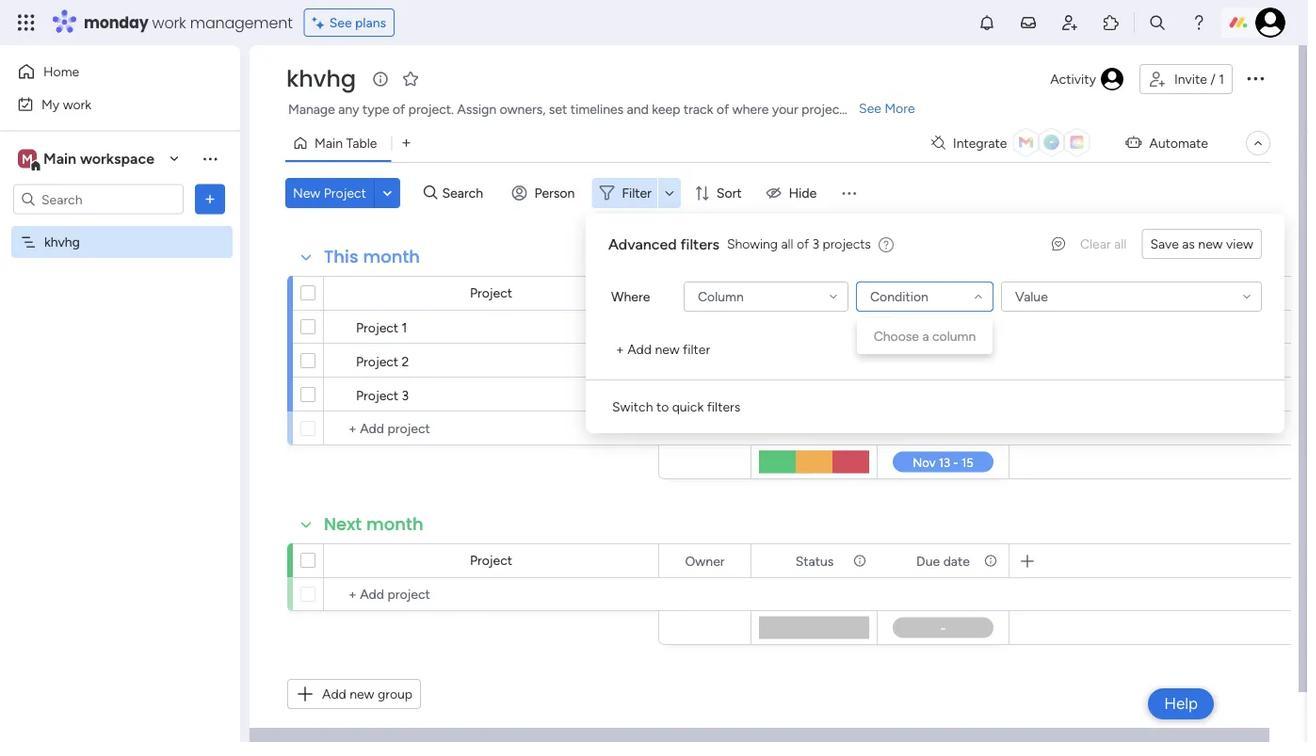 Task type: locate. For each thing, give the bounding box(es) containing it.
add to favorites image
[[401, 69, 420, 88]]

new
[[1199, 236, 1223, 252], [655, 342, 680, 358], [350, 686, 374, 702]]

1 horizontal spatial add
[[628, 342, 652, 358]]

where
[[611, 289, 650, 305]]

1 vertical spatial filters
[[707, 399, 741, 415]]

13
[[953, 318, 965, 333]]

1 horizontal spatial 3
[[813, 236, 820, 252]]

month right the next on the left
[[366, 513, 424, 537]]

learn more image
[[879, 236, 894, 254]]

0 vertical spatial status field
[[791, 283, 839, 304]]

all
[[781, 236, 794, 252], [1115, 236, 1127, 252]]

1 vertical spatial due date
[[917, 553, 970, 569]]

main left table
[[315, 135, 343, 151]]

0 vertical spatial month
[[363, 245, 420, 269]]

due date field up nov 13
[[912, 283, 975, 304]]

0 vertical spatial owner field
[[681, 283, 730, 304]]

1 vertical spatial due
[[917, 553, 940, 569]]

0 vertical spatial add
[[628, 342, 652, 358]]

see more link
[[857, 99, 917, 118]]

save
[[1151, 236, 1179, 252]]

0 vertical spatial owner
[[685, 285, 725, 301]]

2 date from the top
[[944, 553, 970, 569]]

filters
[[681, 235, 720, 253], [707, 399, 741, 415]]

work inside button
[[63, 96, 91, 112]]

month inside field
[[363, 245, 420, 269]]

0 vertical spatial see
[[329, 15, 352, 31]]

of right track
[[717, 101, 729, 117]]

table
[[346, 135, 377, 151]]

column information image
[[853, 286, 868, 301], [984, 286, 999, 301], [984, 553, 999, 569]]

1 vertical spatial status field
[[791, 551, 839, 571]]

1 all from the left
[[781, 236, 794, 252]]

1 horizontal spatial new
[[655, 342, 680, 358]]

choose
[[874, 328, 919, 344]]

workspace image
[[18, 148, 37, 169]]

1
[[1219, 71, 1225, 87], [402, 319, 407, 335]]

0 vertical spatial work
[[152, 12, 186, 33]]

type
[[363, 101, 390, 117]]

1 horizontal spatial work
[[152, 12, 186, 33]]

new left group at the bottom of page
[[350, 686, 374, 702]]

2 all from the left
[[1115, 236, 1127, 252]]

new for view
[[1199, 236, 1223, 252]]

save as new view button
[[1142, 229, 1262, 259]]

owner
[[685, 285, 725, 301], [685, 553, 725, 569]]

working on it
[[775, 320, 854, 336]]

invite / 1 button
[[1140, 64, 1233, 94]]

month for this month
[[363, 245, 420, 269]]

0 vertical spatial due date
[[917, 285, 970, 301]]

main right workspace 'icon'
[[43, 150, 76, 168]]

2 nov from the top
[[927, 351, 950, 366]]

work
[[152, 12, 186, 33], [63, 96, 91, 112]]

2 horizontal spatial of
[[797, 236, 809, 252]]

1 right /
[[1219, 71, 1225, 87]]

khvhg
[[286, 63, 356, 95], [44, 234, 80, 250]]

0 horizontal spatial of
[[393, 101, 405, 117]]

work right monday
[[152, 12, 186, 33]]

due date right column information icon
[[917, 553, 970, 569]]

plans
[[355, 15, 386, 31]]

3 down the '2'
[[402, 387, 409, 403]]

khvhg up manage on the left top
[[286, 63, 356, 95]]

1 vertical spatial owner field
[[681, 551, 730, 571]]

2 horizontal spatial new
[[1199, 236, 1223, 252]]

0 horizontal spatial add
[[322, 686, 346, 702]]

filter button
[[592, 178, 681, 208]]

of
[[393, 101, 405, 117], [717, 101, 729, 117], [797, 236, 809, 252]]

0 vertical spatial 3
[[813, 236, 820, 252]]

activity button
[[1043, 64, 1132, 94]]

0 horizontal spatial 3
[[402, 387, 409, 403]]

add inside 'button'
[[628, 342, 652, 358]]

all right the clear
[[1115, 236, 1127, 252]]

1 horizontal spatial all
[[1115, 236, 1127, 252]]

autopilot image
[[1126, 130, 1142, 154]]

apps image
[[1102, 13, 1121, 32]]

0 horizontal spatial khvhg
[[44, 234, 80, 250]]

0 horizontal spatial main
[[43, 150, 76, 168]]

0 vertical spatial 1
[[1219, 71, 1225, 87]]

of right the type
[[393, 101, 405, 117]]

status up working on it at right top
[[796, 285, 834, 301]]

1 vertical spatial work
[[63, 96, 91, 112]]

/
[[1211, 71, 1216, 87]]

1 vertical spatial nov
[[927, 351, 950, 366]]

due
[[917, 285, 940, 301], [917, 553, 940, 569]]

see left plans
[[329, 15, 352, 31]]

option
[[0, 225, 240, 229]]

see plans
[[329, 15, 386, 31]]

2 vertical spatial new
[[350, 686, 374, 702]]

0 vertical spatial due date field
[[912, 283, 975, 304]]

a
[[923, 328, 929, 344]]

0 horizontal spatial 1
[[402, 319, 407, 335]]

Search in workspace field
[[40, 188, 157, 210]]

work right my
[[63, 96, 91, 112]]

main workspace
[[43, 150, 155, 168]]

project
[[802, 101, 845, 117]]

0 horizontal spatial all
[[781, 236, 794, 252]]

1 owner from the top
[[685, 285, 725, 301]]

1 vertical spatial see
[[859, 100, 882, 116]]

0 vertical spatial new
[[1199, 236, 1223, 252]]

1 due from the top
[[917, 285, 940, 301]]

Due date field
[[912, 283, 975, 304], [912, 551, 975, 571]]

and
[[627, 101, 649, 117]]

your
[[772, 101, 799, 117]]

select product image
[[17, 13, 36, 32]]

main inside main table button
[[315, 135, 343, 151]]

+ add new filter
[[616, 342, 711, 358]]

status field up working on it at right top
[[791, 283, 839, 304]]

clear all
[[1081, 236, 1127, 252]]

0 vertical spatial khvhg
[[286, 63, 356, 95]]

manage any type of project. assign owners, set timelines and keep track of where your project stands.
[[288, 101, 890, 117]]

month
[[363, 245, 420, 269], [366, 513, 424, 537]]

2 status field from the top
[[791, 551, 839, 571]]

filter
[[622, 185, 652, 201]]

due date field right column information icon
[[912, 551, 975, 571]]

add new group button
[[287, 679, 421, 709]]

add left group at the bottom of page
[[322, 686, 346, 702]]

1 horizontal spatial main
[[315, 135, 343, 151]]

this
[[324, 245, 359, 269]]

1 vertical spatial owner
[[685, 553, 725, 569]]

gary orlando image
[[1256, 8, 1286, 38]]

month right this
[[363, 245, 420, 269]]

2 due date from the top
[[917, 553, 970, 569]]

see inside button
[[329, 15, 352, 31]]

see more
[[859, 100, 915, 116]]

0 vertical spatial nov
[[928, 318, 950, 333]]

1 owner field from the top
[[681, 283, 730, 304]]

1 due date from the top
[[917, 285, 970, 301]]

+ add new filter button
[[609, 334, 718, 365]]

Owner field
[[681, 283, 730, 304], [681, 551, 730, 571]]

nov
[[928, 318, 950, 333], [927, 351, 950, 366]]

this month
[[324, 245, 420, 269]]

0 horizontal spatial new
[[350, 686, 374, 702]]

v2 overdue deadline image
[[885, 319, 900, 337]]

1 inside button
[[1219, 71, 1225, 87]]

invite
[[1175, 71, 1208, 87]]

0 horizontal spatial work
[[63, 96, 91, 112]]

0 vertical spatial date
[[944, 285, 970, 301]]

nov left 14
[[927, 351, 950, 366]]

status field left column information icon
[[791, 551, 839, 571]]

0 vertical spatial filters
[[681, 235, 720, 253]]

khvhg field
[[282, 63, 361, 95]]

status
[[796, 285, 834, 301], [796, 553, 834, 569]]

This month field
[[319, 245, 425, 269]]

status left column information icon
[[796, 553, 834, 569]]

1 horizontal spatial see
[[859, 100, 882, 116]]

choose a column
[[874, 328, 976, 344]]

1 vertical spatial khvhg
[[44, 234, 80, 250]]

workspace selection element
[[18, 147, 157, 172]]

new inside save as new view button
[[1199, 236, 1223, 252]]

hide
[[789, 185, 817, 201]]

1 date from the top
[[944, 285, 970, 301]]

all inside the advanced filters showing all of 3 projects
[[781, 236, 794, 252]]

advanced
[[609, 235, 677, 253]]

filters right 'quick'
[[707, 399, 741, 415]]

filters left showing
[[681, 235, 720, 253]]

nov left 13
[[928, 318, 950, 333]]

due right column information icon
[[917, 553, 940, 569]]

new inside + add new filter 'button'
[[655, 342, 680, 358]]

khvhg down search in workspace field
[[44, 234, 80, 250]]

due up nov 13
[[917, 285, 940, 301]]

due date up nov 13
[[917, 285, 970, 301]]

invite members image
[[1061, 13, 1080, 32]]

column information image for due date
[[984, 286, 999, 301]]

main inside "workspace selection" element
[[43, 150, 76, 168]]

2 due date field from the top
[[912, 551, 975, 571]]

Status field
[[791, 283, 839, 304], [791, 551, 839, 571]]

see left more
[[859, 100, 882, 116]]

dapulse integrations image
[[932, 136, 946, 150]]

of left 'projects'
[[797, 236, 809, 252]]

due date
[[917, 285, 970, 301], [917, 553, 970, 569]]

new right as
[[1199, 236, 1223, 252]]

notifications image
[[978, 13, 997, 32]]

monday work management
[[84, 12, 293, 33]]

3 left 'projects'
[[813, 236, 820, 252]]

1 up the '2'
[[402, 319, 407, 335]]

more
[[885, 100, 915, 116]]

1 vertical spatial add
[[322, 686, 346, 702]]

1 vertical spatial status
[[796, 553, 834, 569]]

1 vertical spatial new
[[655, 342, 680, 358]]

1 horizontal spatial 1
[[1219, 71, 1225, 87]]

3
[[813, 236, 820, 252], [402, 387, 409, 403]]

showing
[[727, 236, 778, 252]]

1 vertical spatial month
[[366, 513, 424, 537]]

new left the filter
[[655, 342, 680, 358]]

management
[[190, 12, 293, 33]]

1 vertical spatial due date field
[[912, 551, 975, 571]]

0 vertical spatial status
[[796, 285, 834, 301]]

2 owner field from the top
[[681, 551, 730, 571]]

inbox image
[[1019, 13, 1038, 32]]

1 vertical spatial 1
[[402, 319, 407, 335]]

see
[[329, 15, 352, 31], [859, 100, 882, 116]]

my
[[41, 96, 60, 112]]

sort
[[717, 185, 742, 201]]

add right +
[[628, 342, 652, 358]]

1 due date field from the top
[[912, 283, 975, 304]]

integrate
[[953, 135, 1008, 151]]

0 vertical spatial due
[[917, 285, 940, 301]]

month inside field
[[366, 513, 424, 537]]

0 horizontal spatial see
[[329, 15, 352, 31]]

1 vertical spatial date
[[944, 553, 970, 569]]

help image
[[1190, 13, 1209, 32]]

view
[[1227, 236, 1254, 252]]

1 nov from the top
[[928, 318, 950, 333]]

add
[[628, 342, 652, 358], [322, 686, 346, 702]]

all right showing
[[781, 236, 794, 252]]

khvhg list box
[[0, 222, 240, 513]]

sort button
[[687, 178, 753, 208]]



Task type: describe. For each thing, give the bounding box(es) containing it.
2 due from the top
[[917, 553, 940, 569]]

project inside new project button
[[324, 185, 366, 201]]

clear
[[1081, 236, 1111, 252]]

track
[[684, 101, 714, 117]]

work for monday
[[152, 12, 186, 33]]

nov for nov 13
[[928, 318, 950, 333]]

monday
[[84, 12, 148, 33]]

see for see plans
[[329, 15, 352, 31]]

column
[[933, 328, 976, 344]]

column information image for status
[[853, 286, 868, 301]]

condition
[[871, 289, 929, 305]]

v2 search image
[[424, 183, 438, 204]]

add inside button
[[322, 686, 346, 702]]

next month
[[324, 513, 424, 537]]

stands.
[[848, 101, 890, 117]]

clear all button
[[1073, 229, 1135, 259]]

person button
[[505, 178, 586, 208]]

options image
[[201, 190, 220, 209]]

workspace options image
[[201, 149, 220, 168]]

advanced filters showing all of 3 projects
[[609, 235, 871, 253]]

value
[[1016, 289, 1048, 305]]

it
[[846, 320, 854, 336]]

main for main table
[[315, 135, 343, 151]]

quick
[[672, 399, 704, 415]]

main table button
[[285, 128, 391, 158]]

help button
[[1149, 689, 1214, 720]]

3 inside the advanced filters showing all of 3 projects
[[813, 236, 820, 252]]

automate
[[1150, 135, 1209, 151]]

nov for nov 14
[[927, 351, 950, 366]]

switch to quick filters
[[612, 399, 741, 415]]

filters inside 'button'
[[707, 399, 741, 415]]

see plans button
[[304, 8, 395, 37]]

work for my
[[63, 96, 91, 112]]

search everything image
[[1148, 13, 1167, 32]]

1 horizontal spatial khvhg
[[286, 63, 356, 95]]

set
[[549, 101, 567, 117]]

see for see more
[[859, 100, 882, 116]]

any
[[338, 101, 359, 117]]

project 1
[[356, 319, 407, 335]]

menu image
[[840, 184, 859, 203]]

1 status field from the top
[[791, 283, 839, 304]]

new project
[[293, 185, 366, 201]]

new for filter
[[655, 342, 680, 358]]

angle down image
[[383, 186, 392, 200]]

working
[[775, 320, 824, 336]]

options image
[[1245, 67, 1267, 89]]

manage
[[288, 101, 335, 117]]

add view image
[[403, 136, 410, 150]]

all inside 'button'
[[1115, 236, 1127, 252]]

main table
[[315, 135, 377, 151]]

next
[[324, 513, 362, 537]]

+ Add project text field
[[334, 417, 650, 440]]

1 horizontal spatial of
[[717, 101, 729, 117]]

2 owner from the top
[[685, 553, 725, 569]]

column
[[698, 289, 744, 305]]

1 status from the top
[[796, 285, 834, 301]]

2 status from the top
[[796, 553, 834, 569]]

1 vertical spatial 3
[[402, 387, 409, 403]]

nov 13
[[928, 318, 965, 333]]

hide button
[[759, 178, 828, 208]]

Next month field
[[319, 513, 428, 537]]

project.
[[409, 101, 454, 117]]

on
[[827, 320, 842, 336]]

khvhg inside list box
[[44, 234, 80, 250]]

show board description image
[[369, 70, 392, 89]]

add new group
[[322, 686, 413, 702]]

m
[[22, 151, 33, 167]]

home button
[[11, 57, 203, 87]]

month for next month
[[366, 513, 424, 537]]

projects
[[823, 236, 871, 252]]

new inside add new group button
[[350, 686, 374, 702]]

person
[[535, 185, 575, 201]]

switch to quick filters button
[[605, 392, 748, 422]]

save as new view
[[1151, 236, 1254, 252]]

owners,
[[500, 101, 546, 117]]

my work button
[[11, 89, 203, 119]]

arrow down image
[[658, 182, 681, 204]]

keep
[[652, 101, 681, 117]]

workspace
[[80, 150, 155, 168]]

2
[[402, 353, 409, 369]]

+ Add project text field
[[334, 583, 650, 606]]

to
[[657, 399, 669, 415]]

switch
[[612, 399, 653, 415]]

14
[[953, 351, 966, 366]]

v2 user feedback image
[[1052, 234, 1065, 254]]

activity
[[1051, 71, 1097, 87]]

my work
[[41, 96, 91, 112]]

column information image
[[853, 553, 868, 569]]

assign
[[457, 101, 497, 117]]

+
[[616, 342, 624, 358]]

project 2
[[356, 353, 409, 369]]

new project button
[[285, 178, 374, 208]]

help
[[1165, 694, 1198, 714]]

collapse board header image
[[1251, 136, 1266, 151]]

nov 14
[[927, 351, 966, 366]]

new
[[293, 185, 321, 201]]

as
[[1183, 236, 1195, 252]]

of inside the advanced filters showing all of 3 projects
[[797, 236, 809, 252]]

project 3
[[356, 387, 409, 403]]

home
[[43, 64, 79, 80]]

timelines
[[571, 101, 624, 117]]

Search field
[[438, 180, 494, 206]]

main for main workspace
[[43, 150, 76, 168]]

group
[[378, 686, 413, 702]]

filter
[[683, 342, 711, 358]]

v2 done deadline image
[[885, 352, 900, 370]]

where
[[733, 101, 769, 117]]



Task type: vqa. For each thing, say whether or not it's contained in the screenshot.
due
yes



